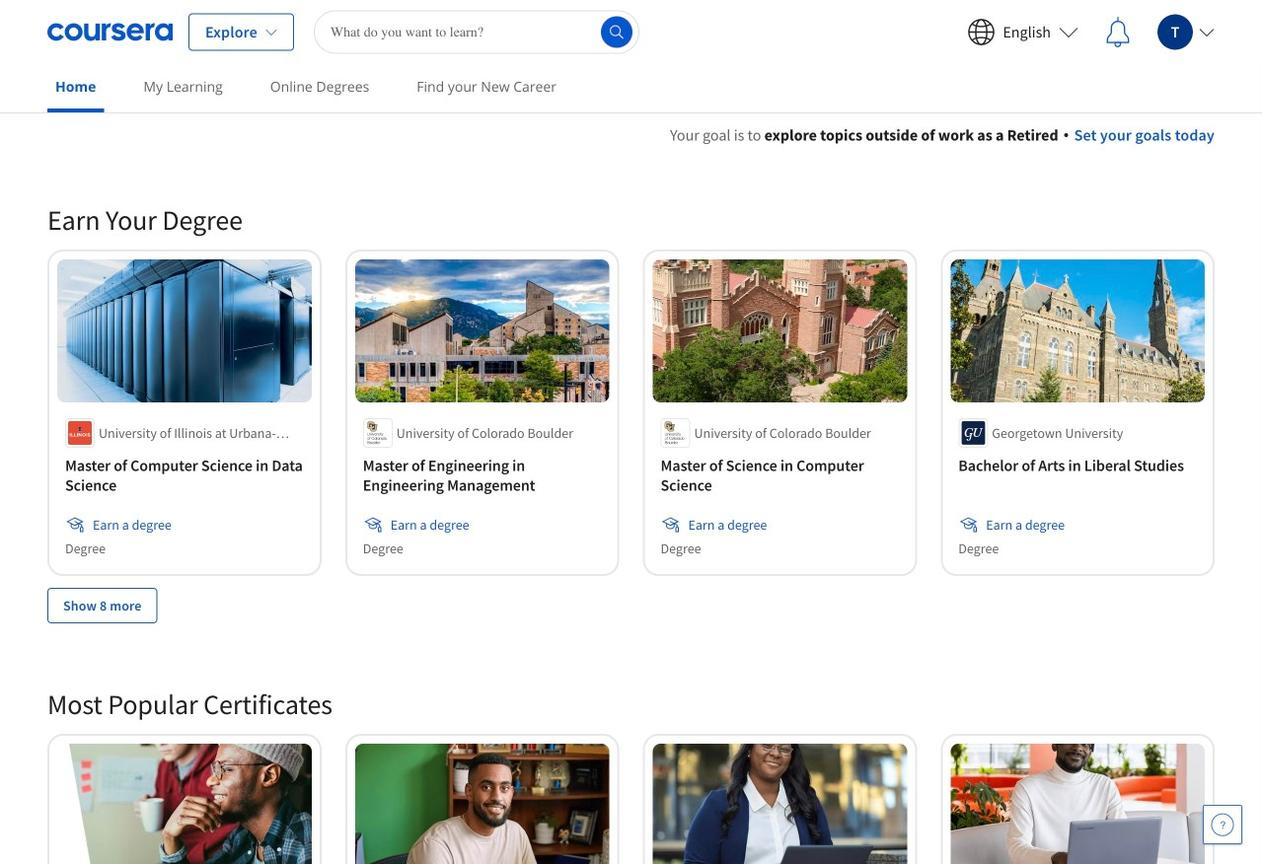 Task type: vqa. For each thing, say whether or not it's contained in the screenshot.
Structuring Machine Learning Projects link
no



Task type: locate. For each thing, give the bounding box(es) containing it.
most popular certificates collection element
[[36, 655, 1227, 864]]

main content
[[0, 100, 1262, 864]]

None search field
[[314, 10, 639, 54]]

What do you want to learn? text field
[[314, 10, 639, 54]]



Task type: describe. For each thing, give the bounding box(es) containing it.
earn your degree collection element
[[36, 171, 1227, 655]]

coursera image
[[47, 16, 173, 48]]

help center image
[[1211, 813, 1234, 837]]



